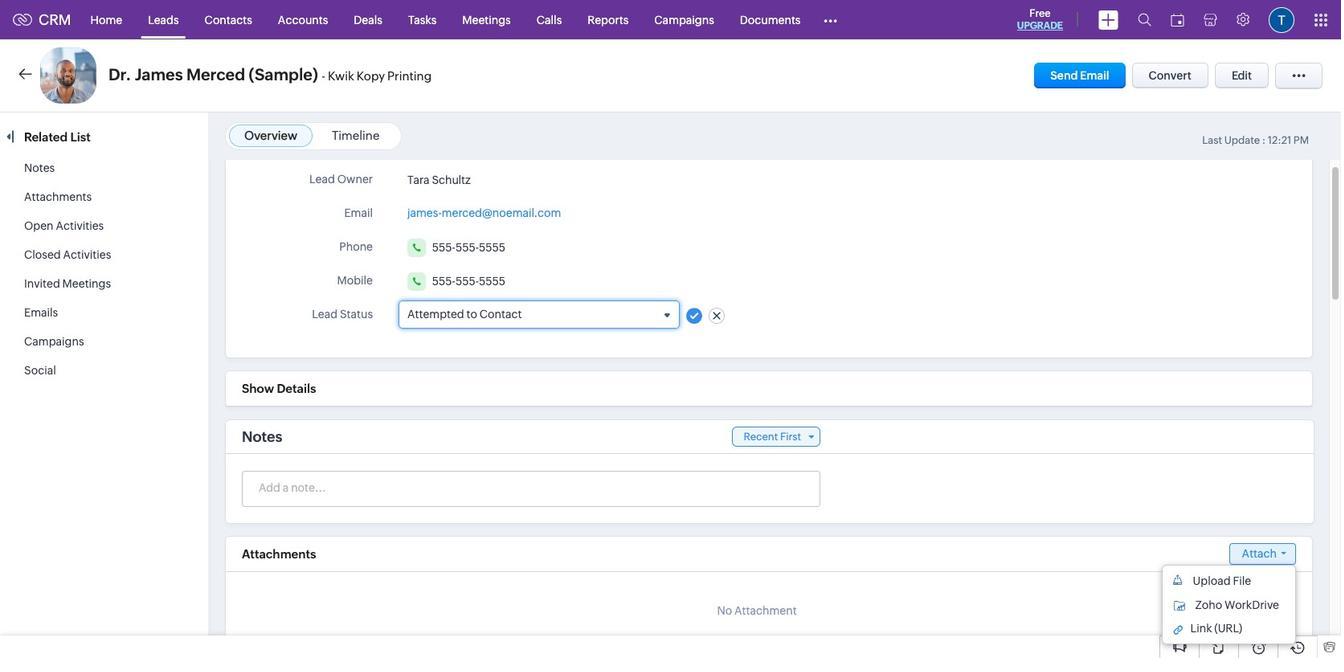 Task type: describe. For each thing, give the bounding box(es) containing it.
james-merced@noemail.com link
[[408, 202, 561, 219]]

1 vertical spatial notes
[[242, 429, 282, 445]]

attempted to contact
[[408, 308, 522, 321]]

555- down james-
[[432, 241, 456, 254]]

upgrade
[[1018, 20, 1064, 31]]

printing
[[388, 69, 432, 83]]

list
[[70, 130, 91, 144]]

contact
[[480, 308, 522, 321]]

owner
[[337, 173, 373, 186]]

open activities link
[[24, 219, 104, 232]]

social link
[[24, 364, 56, 377]]

1 vertical spatial campaigns
[[24, 335, 84, 348]]

documents
[[740, 13, 801, 26]]

edit
[[1232, 69, 1253, 82]]

lead for lead status
[[312, 308, 338, 321]]

profile element
[[1260, 0, 1305, 39]]

show
[[242, 382, 274, 396]]

schultz
[[432, 174, 471, 187]]

home link
[[78, 0, 135, 39]]

crm
[[39, 11, 71, 28]]

james-
[[408, 207, 442, 219]]

free upgrade
[[1018, 7, 1064, 31]]

timeline link
[[332, 129, 380, 142]]

:
[[1263, 134, 1266, 146]]

merced
[[186, 65, 245, 84]]

kwik
[[328, 69, 354, 83]]

calls link
[[524, 0, 575, 39]]

notes link
[[24, 162, 55, 174]]

1 vertical spatial email
[[344, 207, 373, 219]]

file
[[1234, 575, 1252, 588]]

attachments link
[[24, 191, 92, 203]]

link (url)
[[1191, 622, 1243, 635]]

closed activities link
[[24, 248, 111, 261]]

social
[[24, 364, 56, 377]]

0 vertical spatial campaigns link
[[642, 0, 727, 39]]

create menu element
[[1089, 0, 1129, 39]]

0 vertical spatial attachments
[[24, 191, 92, 203]]

recent first
[[744, 431, 802, 443]]

555- down james-merced@noemail.com
[[456, 241, 479, 254]]

related list
[[24, 130, 93, 144]]

5555 for phone
[[479, 241, 506, 254]]

zoho
[[1196, 599, 1223, 612]]

meetings inside "link"
[[463, 13, 511, 26]]

555-555-5555 for phone
[[432, 241, 506, 254]]

emails link
[[24, 306, 58, 319]]

related
[[24, 130, 68, 144]]

show details link
[[242, 382, 316, 396]]

555-555-5555 for mobile
[[432, 275, 506, 288]]

send
[[1051, 69, 1079, 82]]

(sample)
[[249, 65, 318, 84]]

Other Modules field
[[814, 7, 849, 33]]

no attachment
[[717, 605, 797, 617]]

phone
[[340, 240, 373, 253]]

lead for lead owner
[[310, 173, 335, 186]]

home
[[91, 13, 122, 26]]

send email
[[1051, 69, 1110, 82]]

overview link
[[244, 129, 298, 142]]

workdrive
[[1225, 599, 1280, 612]]

kopy
[[357, 69, 385, 83]]

james-merced@noemail.com
[[408, 207, 561, 219]]

contacts
[[205, 13, 252, 26]]

invited
[[24, 277, 60, 290]]

profile image
[[1269, 7, 1295, 33]]

tasks link
[[395, 0, 450, 39]]

tara schultz
[[408, 174, 471, 187]]

update
[[1225, 134, 1261, 146]]

last update : 12:21 pm
[[1203, 134, 1310, 146]]

1 vertical spatial campaigns link
[[24, 335, 84, 348]]

overview
[[244, 129, 298, 142]]

Add a note... field
[[243, 480, 819, 496]]

no
[[717, 605, 733, 617]]

deals
[[354, 13, 383, 26]]

james
[[135, 65, 183, 84]]

1 vertical spatial meetings
[[62, 277, 111, 290]]

timeline
[[332, 129, 380, 142]]



Task type: locate. For each thing, give the bounding box(es) containing it.
12:21
[[1268, 134, 1292, 146]]

-
[[322, 69, 326, 83]]

1 vertical spatial lead
[[312, 308, 338, 321]]

(url)
[[1215, 622, 1243, 635]]

0 horizontal spatial campaigns
[[24, 335, 84, 348]]

Attempted to Contact field
[[408, 307, 671, 322]]

documents link
[[727, 0, 814, 39]]

campaigns link right reports
[[642, 0, 727, 39]]

zoho workdrive
[[1196, 599, 1280, 612]]

555-
[[432, 241, 456, 254], [456, 241, 479, 254], [432, 275, 456, 288], [456, 275, 479, 288]]

mobile
[[337, 274, 373, 287]]

1 vertical spatial 555-555-5555
[[432, 275, 506, 288]]

upload
[[1194, 575, 1231, 588]]

activities for open activities
[[56, 219, 104, 232]]

accounts
[[278, 13, 328, 26]]

5555 for mobile
[[479, 275, 506, 288]]

open
[[24, 219, 54, 232]]

0 vertical spatial notes
[[24, 162, 55, 174]]

lead
[[310, 173, 335, 186], [312, 308, 338, 321]]

dr. james merced (sample) - kwik kopy printing
[[109, 65, 432, 84]]

activities up closed activities
[[56, 219, 104, 232]]

closed
[[24, 248, 61, 261]]

5555 down james-merced@noemail.com
[[479, 241, 506, 254]]

meetings link
[[450, 0, 524, 39]]

first
[[781, 431, 802, 443]]

1 vertical spatial attachments
[[242, 548, 316, 561]]

0 horizontal spatial meetings
[[62, 277, 111, 290]]

leads link
[[135, 0, 192, 39]]

0 vertical spatial meetings
[[463, 13, 511, 26]]

send email button
[[1035, 63, 1126, 88]]

0 horizontal spatial notes
[[24, 162, 55, 174]]

0 vertical spatial 5555
[[479, 241, 506, 254]]

555-555-5555
[[432, 241, 506, 254], [432, 275, 506, 288]]

notes down related
[[24, 162, 55, 174]]

reports link
[[575, 0, 642, 39]]

1 5555 from the top
[[479, 241, 506, 254]]

2 555-555-5555 from the top
[[432, 275, 506, 288]]

recent
[[744, 431, 778, 443]]

merced@noemail.com
[[442, 207, 561, 219]]

555- up attempted
[[432, 275, 456, 288]]

emails
[[24, 306, 58, 319]]

link
[[1191, 622, 1213, 635]]

accounts link
[[265, 0, 341, 39]]

notes down show
[[242, 429, 282, 445]]

upload file
[[1194, 575, 1252, 588]]

lead left status
[[312, 308, 338, 321]]

0 horizontal spatial email
[[344, 207, 373, 219]]

campaigns right reports
[[655, 13, 715, 26]]

dr.
[[109, 65, 131, 84]]

1 555-555-5555 from the top
[[432, 241, 506, 254]]

2 5555 from the top
[[479, 275, 506, 288]]

lead status
[[312, 308, 373, 321]]

email
[[1081, 69, 1110, 82], [344, 207, 373, 219]]

campaigns down emails
[[24, 335, 84, 348]]

reports
[[588, 13, 629, 26]]

convert button
[[1132, 63, 1209, 88]]

0 vertical spatial email
[[1081, 69, 1110, 82]]

invited meetings
[[24, 277, 111, 290]]

invited meetings link
[[24, 277, 111, 290]]

deals link
[[341, 0, 395, 39]]

tasks
[[408, 13, 437, 26]]

search element
[[1129, 0, 1162, 39]]

555- up attempted to contact
[[456, 275, 479, 288]]

attach link
[[1230, 543, 1297, 565]]

555-555-5555 up to
[[432, 275, 506, 288]]

email right send
[[1081, 69, 1110, 82]]

activities up invited meetings
[[63, 248, 111, 261]]

attachment
[[735, 605, 797, 617]]

5555
[[479, 241, 506, 254], [479, 275, 506, 288]]

notes
[[24, 162, 55, 174], [242, 429, 282, 445]]

campaigns link
[[642, 0, 727, 39], [24, 335, 84, 348]]

1 vertical spatial 5555
[[479, 275, 506, 288]]

pm
[[1294, 134, 1310, 146]]

attach
[[1243, 548, 1278, 560]]

create menu image
[[1099, 10, 1119, 29]]

free
[[1030, 7, 1051, 19]]

convert
[[1149, 69, 1192, 82]]

contacts link
[[192, 0, 265, 39]]

leads
[[148, 13, 179, 26]]

closed activities
[[24, 248, 111, 261]]

1 horizontal spatial attachments
[[242, 548, 316, 561]]

crm link
[[13, 11, 71, 28]]

lead owner
[[310, 173, 373, 186]]

1 horizontal spatial campaigns
[[655, 13, 715, 26]]

0 vertical spatial activities
[[56, 219, 104, 232]]

last
[[1203, 134, 1223, 146]]

email up "phone"
[[344, 207, 373, 219]]

attempted
[[408, 308, 464, 321]]

5555 up contact
[[479, 275, 506, 288]]

activities for closed activities
[[63, 248, 111, 261]]

555-555-5555 down james-merced@noemail.com
[[432, 241, 506, 254]]

lead left owner
[[310, 173, 335, 186]]

details
[[277, 382, 316, 396]]

open activities
[[24, 219, 104, 232]]

meetings left calls on the left top
[[463, 13, 511, 26]]

calendar image
[[1171, 13, 1185, 26]]

tara
[[408, 174, 430, 187]]

0 vertical spatial lead
[[310, 173, 335, 186]]

search image
[[1138, 13, 1152, 27]]

1 horizontal spatial email
[[1081, 69, 1110, 82]]

1 horizontal spatial meetings
[[463, 13, 511, 26]]

0 horizontal spatial attachments
[[24, 191, 92, 203]]

calls
[[537, 13, 562, 26]]

to
[[467, 308, 478, 321]]

email inside button
[[1081, 69, 1110, 82]]

show details
[[242, 382, 316, 396]]

meetings down closed activities link in the top left of the page
[[62, 277, 111, 290]]

1 horizontal spatial campaigns link
[[642, 0, 727, 39]]

campaigns
[[655, 13, 715, 26], [24, 335, 84, 348]]

edit button
[[1216, 63, 1269, 88]]

0 horizontal spatial campaigns link
[[24, 335, 84, 348]]

status
[[340, 308, 373, 321]]

campaigns link down emails
[[24, 335, 84, 348]]

1 vertical spatial activities
[[63, 248, 111, 261]]

attachments
[[24, 191, 92, 203], [242, 548, 316, 561]]

1 horizontal spatial notes
[[242, 429, 282, 445]]

0 vertical spatial campaigns
[[655, 13, 715, 26]]

0 vertical spatial 555-555-5555
[[432, 241, 506, 254]]



Task type: vqa. For each thing, say whether or not it's contained in the screenshot.
the kidman@noemail.com
no



